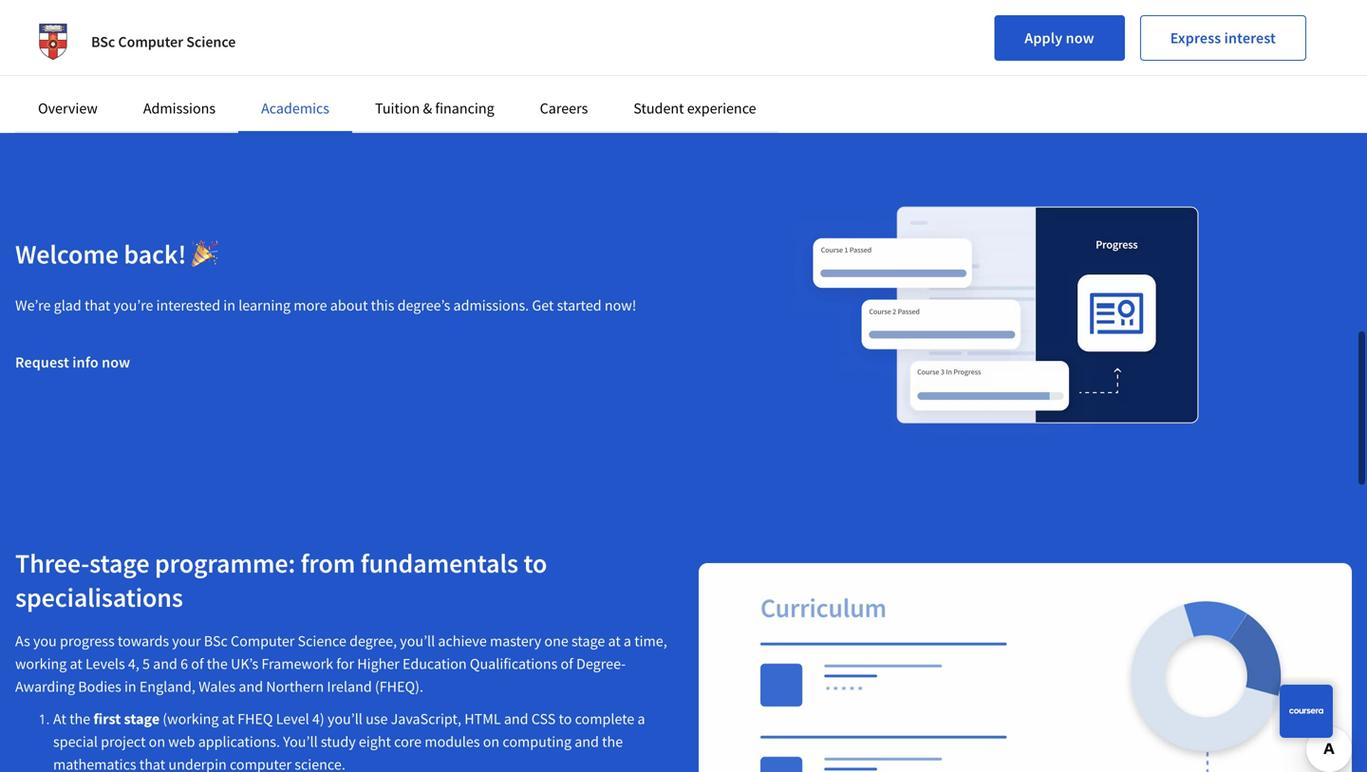 Task type: vqa. For each thing, say whether or not it's contained in the screenshot.
you're
yes



Task type: locate. For each thing, give the bounding box(es) containing it.
the down complete
[[602, 732, 623, 751]]

on left the web
[[149, 732, 165, 751]]

university of london logo image
[[30, 19, 76, 65]]

stage inside as you progress towards your bsc computer science degree, you'll achieve mastery one stage at a time, working at levels 4, 5 and 6 of the uk's framework for higher education qualifications of degree- awarding bodies in england, wales and northern ireland (fheq).
[[572, 632, 605, 651]]

the up wales
[[207, 654, 228, 673]]

1 vertical spatial that
[[139, 755, 165, 772]]

degree,
[[350, 632, 397, 651]]

mathematics
[[53, 755, 136, 772]]

enrollment
[[162, 17, 232, 36]]

in
[[275, 17, 287, 36], [186, 40, 198, 59], [224, 296, 236, 315], [124, 677, 136, 696]]

special
[[53, 732, 98, 751]]

leading
[[566, 17, 613, 36]]

the up department.
[[684, 40, 705, 59]]

0 vertical spatial a
[[854, 17, 861, 36]]

0 horizontal spatial science
[[186, 32, 236, 51]]

0 vertical spatial stage
[[89, 547, 150, 580]]

from up range
[[533, 17, 563, 36]]

and down complete
[[575, 732, 599, 751]]

a left 'time,' at the bottom left
[[624, 632, 632, 651]]

&
[[423, 99, 432, 118]]

qualifications
[[470, 654, 558, 673]]

bsc
[[91, 32, 115, 51], [204, 632, 228, 651]]

and inside learn from leading academics and industry experts from a wide range of it disciplines at the renowned goldsmiths computing research department.
[[687, 17, 712, 36]]

1 horizontal spatial you'll
[[400, 632, 435, 651]]

0 vertical spatial bsc
[[91, 32, 115, 51]]

2 vertical spatial a
[[638, 710, 646, 729]]

(fheq).
[[375, 677, 424, 696]]

learn from leading academics and industry experts from a wide range of it disciplines at the renowned goldsmiths computing research department.
[[494, 17, 861, 82]]

computing
[[503, 732, 572, 751]]

a right complete
[[638, 710, 646, 729]]

academics
[[261, 99, 330, 118]]

1 vertical spatial bsc
[[204, 632, 228, 651]]

36-
[[201, 40, 221, 59]]

stage
[[89, 547, 150, 580], [572, 632, 605, 651], [124, 710, 160, 729]]

in left 36-
[[186, 40, 198, 59]]

three-
[[15, 547, 89, 580]]

at
[[668, 40, 681, 59], [608, 632, 621, 651], [70, 654, 82, 673], [222, 710, 235, 729]]

0 vertical spatial science
[[186, 32, 236, 51]]

that right glad on the top left of page
[[84, 296, 110, 315]]

to inside you'll use javascript, html and css to complete a special project on web applications. you'll study eight core modules on computing and the mathematics that underpin computer science.
[[559, 710, 572, 729]]

of left it
[[567, 40, 579, 59]]

1 horizontal spatial to
[[559, 710, 572, 729]]

apply
[[1025, 28, 1063, 47]]

express interest
[[1171, 28, 1277, 47]]

1 vertical spatial you'll
[[328, 710, 363, 729]]

research
[[568, 63, 626, 82]]

1 horizontal spatial science
[[298, 632, 347, 651]]

computer
[[118, 32, 183, 51], [231, 632, 295, 651]]

that
[[84, 296, 110, 315], [139, 755, 165, 772]]

study
[[321, 732, 356, 751]]

1 vertical spatial a
[[624, 632, 632, 651]]

bsc inside as you progress towards your bsc computer science degree, you'll achieve mastery one stage at a time, working at levels 4, 5 and 6 of the uk's framework for higher education qualifications of degree- awarding bodies in england, wales and northern ireland (fheq).
[[204, 632, 228, 651]]

in down 4,
[[124, 677, 136, 696]]

student experience
[[634, 99, 757, 118]]

complete
[[575, 710, 635, 729]]

apply now button
[[995, 15, 1125, 61]]

get
[[532, 296, 554, 315]]

you'll
[[283, 732, 318, 751]]

1 vertical spatial science
[[298, 632, 347, 651]]

request info now button
[[0, 340, 146, 385]]

and right 5
[[153, 654, 178, 673]]

this
[[371, 296, 395, 315]]

tuition
[[375, 99, 420, 118]]

bsc left 23 at the left top of the page
[[91, 32, 115, 51]]

progress
[[60, 632, 115, 651]]

choose from two enrollment terms in april and october and finish 23 courses in 36-72 months.
[[51, 17, 402, 59]]

months.
[[239, 40, 292, 59]]

web
[[168, 732, 195, 751]]

5
[[143, 654, 150, 673]]

1 horizontal spatial a
[[638, 710, 646, 729]]

0 horizontal spatial computer
[[118, 32, 183, 51]]

on down html
[[483, 732, 500, 751]]

from up degree,
[[301, 547, 355, 580]]

courses
[[134, 40, 183, 59]]

🎉
[[192, 237, 218, 271]]

higher
[[357, 654, 400, 673]]

at
[[53, 710, 66, 729]]

careers
[[540, 99, 588, 118]]

to up mastery
[[524, 547, 547, 580]]

stage up degree-
[[572, 632, 605, 651]]

level
[[276, 710, 309, 729]]

framework
[[262, 654, 334, 673]]

and
[[323, 17, 347, 36], [687, 17, 712, 36], [51, 40, 75, 59], [153, 654, 178, 673], [239, 677, 263, 696], [504, 710, 529, 729], [575, 732, 599, 751]]

degree-
[[577, 654, 626, 673]]

a inside you'll use javascript, html and css to complete a special project on web applications. you'll study eight core modules on computing and the mathematics that underpin computer science.
[[638, 710, 646, 729]]

now
[[1066, 28, 1095, 47], [102, 353, 130, 372]]

that inside you'll use javascript, html and css to complete a special project on web applications. you'll study eight core modules on computing and the mathematics that underpin computer science.
[[139, 755, 165, 772]]

range
[[528, 40, 564, 59]]

embedded module image image
[[765, 175, 1249, 455]]

from
[[101, 17, 132, 36], [533, 17, 563, 36], [820, 17, 851, 36], [301, 547, 355, 580]]

0 vertical spatial computer
[[118, 32, 183, 51]]

1 vertical spatial computer
[[231, 632, 295, 651]]

northern
[[266, 677, 324, 696]]

now right info
[[102, 353, 130, 372]]

in inside as you progress towards your bsc computer science degree, you'll achieve mastery one stage at a time, working at levels 4, 5 and 6 of the uk's framework for higher education qualifications of degree- awarding bodies in england, wales and northern ireland (fheq).
[[124, 677, 136, 696]]

awarding
[[15, 677, 75, 696]]

0 vertical spatial now
[[1066, 28, 1095, 47]]

wales
[[199, 677, 236, 696]]

1 horizontal spatial computer
[[231, 632, 295, 651]]

underpin
[[168, 755, 227, 772]]

stage up specialisations
[[89, 547, 150, 580]]

request
[[15, 353, 69, 372]]

academics link
[[261, 99, 330, 118]]

stage up 'project'
[[124, 710, 160, 729]]

1 horizontal spatial on
[[483, 732, 500, 751]]

in left the learning
[[224, 296, 236, 315]]

three-stage programme: from fundamentals to specialisations
[[15, 547, 547, 614]]

1 horizontal spatial now
[[1066, 28, 1095, 47]]

4)
[[312, 710, 325, 729]]

you'll up study
[[328, 710, 363, 729]]

2 vertical spatial stage
[[124, 710, 160, 729]]

that down 'project'
[[139, 755, 165, 772]]

fheq
[[238, 710, 273, 729]]

bsc right your on the left bottom of page
[[204, 632, 228, 651]]

1 horizontal spatial that
[[139, 755, 165, 772]]

a inside learn from leading academics and industry experts from a wide range of it disciplines at the renowned goldsmiths computing research department.
[[854, 17, 861, 36]]

england,
[[140, 677, 196, 696]]

0 horizontal spatial that
[[84, 296, 110, 315]]

and down choose
[[51, 40, 75, 59]]

1 vertical spatial stage
[[572, 632, 605, 651]]

0 vertical spatial you'll
[[400, 632, 435, 651]]

you'll up education
[[400, 632, 435, 651]]

from inside three-stage programme: from fundamentals to specialisations
[[301, 547, 355, 580]]

0 horizontal spatial to
[[524, 547, 547, 580]]

0 vertical spatial to
[[524, 547, 547, 580]]

interest
[[1225, 28, 1277, 47]]

a right experts
[[854, 17, 861, 36]]

1 horizontal spatial bsc
[[204, 632, 228, 651]]

about
[[330, 296, 368, 315]]

0 horizontal spatial you'll
[[328, 710, 363, 729]]

the inside you'll use javascript, html and css to complete a special project on web applications. you'll study eight core modules on computing and the mathematics that underpin computer science.
[[602, 732, 623, 751]]

(working
[[163, 710, 219, 729]]

science
[[186, 32, 236, 51], [298, 632, 347, 651]]

you'll
[[400, 632, 435, 651], [328, 710, 363, 729]]

from up 23 at the left top of the page
[[101, 17, 132, 36]]

tuition & financing link
[[375, 99, 495, 118]]

at the first stage (working at fheq level 4)
[[53, 710, 325, 729]]

working
[[15, 654, 67, 673]]

0 vertical spatial that
[[84, 296, 110, 315]]

now right apply at the right top
[[1066, 28, 1095, 47]]

1 vertical spatial to
[[559, 710, 572, 729]]

from inside choose from two enrollment terms in april and october and finish 23 courses in 36-72 months.
[[101, 17, 132, 36]]

programme:
[[155, 547, 296, 580]]

time,
[[635, 632, 668, 651]]

and left 'industry'
[[687, 17, 712, 36]]

your
[[172, 632, 201, 651]]

0 horizontal spatial on
[[149, 732, 165, 751]]

stage inside three-stage programme: from fundamentals to specialisations
[[89, 547, 150, 580]]

23
[[116, 40, 131, 59]]

renowned
[[708, 40, 772, 59]]

and right april
[[323, 17, 347, 36]]

to right css
[[559, 710, 572, 729]]

one
[[545, 632, 569, 651]]

0 horizontal spatial now
[[102, 353, 130, 372]]

0 horizontal spatial a
[[624, 632, 632, 651]]

student
[[634, 99, 684, 118]]

science.
[[295, 755, 346, 772]]

at up department.
[[668, 40, 681, 59]]

2 horizontal spatial a
[[854, 17, 861, 36]]



Task type: describe. For each thing, give the bounding box(es) containing it.
request info now
[[15, 353, 130, 372]]

of down one
[[561, 654, 574, 673]]

now!
[[605, 296, 637, 315]]

apply now
[[1025, 28, 1095, 47]]

science inside as you progress towards your bsc computer science degree, you'll achieve mastery one stage at a time, working at levels 4, 5 and 6 of the uk's framework for higher education qualifications of degree- awarding bodies in england, wales and northern ireland (fheq).
[[298, 632, 347, 651]]

express interest button
[[1141, 15, 1307, 61]]

at up degree-
[[608, 632, 621, 651]]

a for from
[[854, 17, 861, 36]]

april
[[290, 17, 320, 36]]

applications.
[[198, 732, 280, 751]]

express
[[1171, 28, 1222, 47]]

1 on from the left
[[149, 732, 165, 751]]

more
[[294, 296, 327, 315]]

a inside as you progress towards your bsc computer science degree, you'll achieve mastery one stage at a time, working at levels 4, 5 and 6 of the uk's framework for higher education qualifications of degree- awarding bodies in england, wales and northern ireland (fheq).
[[624, 632, 632, 651]]

fundamentals
[[361, 547, 519, 580]]

learn
[[494, 17, 530, 36]]

wide
[[494, 40, 525, 59]]

72
[[221, 40, 236, 59]]

use
[[366, 710, 388, 729]]

uk's
[[231, 654, 259, 673]]

terms
[[236, 17, 272, 36]]

1 vertical spatial now
[[102, 353, 130, 372]]

at inside learn from leading academics and industry experts from a wide range of it disciplines at the renowned goldsmiths computing research department.
[[668, 40, 681, 59]]

interested
[[156, 296, 220, 315]]

you'll inside as you progress towards your bsc computer science degree, you'll achieve mastery one stage at a time, working at levels 4, 5 and 6 of the uk's framework for higher education qualifications of degree- awarding bodies in england, wales and northern ireland (fheq).
[[400, 632, 435, 651]]

degree's
[[398, 296, 451, 315]]

overview
[[38, 99, 98, 118]]

and down uk's
[[239, 677, 263, 696]]

experience
[[687, 99, 757, 118]]

admissions link
[[143, 99, 216, 118]]

computing
[[494, 63, 565, 82]]

admissions.
[[454, 296, 529, 315]]

computer inside as you progress towards your bsc computer science degree, you'll achieve mastery one stage at a time, working at levels 4, 5 and 6 of the uk's framework for higher education qualifications of degree- awarding bodies in england, wales and northern ireland (fheq).
[[231, 632, 295, 651]]

core
[[394, 732, 422, 751]]

computer
[[230, 755, 292, 772]]

you
[[33, 632, 57, 651]]

the right at
[[69, 710, 90, 729]]

welcome
[[15, 237, 119, 271]]

for
[[337, 654, 354, 673]]

to inside three-stage programme: from fundamentals to specialisations
[[524, 547, 547, 580]]

specialisations
[[15, 581, 183, 614]]

towards
[[118, 632, 169, 651]]

of right 6
[[191, 654, 204, 673]]

0 horizontal spatial bsc
[[91, 32, 115, 51]]

html
[[465, 710, 501, 729]]

first
[[93, 710, 121, 729]]

tuition & financing
[[375, 99, 495, 118]]

industry
[[715, 17, 767, 36]]

levels
[[85, 654, 125, 673]]

project
[[101, 732, 146, 751]]

mastery
[[490, 632, 542, 651]]

as you progress towards your bsc computer science degree, you'll achieve mastery one stage at a time, working at levels 4, 5 and 6 of the uk's framework for higher education qualifications of degree- awarding bodies in england, wales and northern ireland (fheq).
[[15, 632, 668, 696]]

finish
[[78, 40, 113, 59]]

6
[[181, 654, 188, 673]]

in left april
[[275, 17, 287, 36]]

choose
[[51, 17, 98, 36]]

from up goldsmiths
[[820, 17, 851, 36]]

a diagram reading "curriculum". a pie chart points to a list of courses, labeled "start here". image
[[699, 563, 1353, 772]]

javascript,
[[391, 710, 462, 729]]

glad
[[54, 296, 81, 315]]

a for complete
[[638, 710, 646, 729]]

welcome back! 🎉
[[15, 237, 218, 271]]

academics
[[616, 17, 684, 36]]

achieve
[[438, 632, 487, 651]]

back!
[[124, 237, 186, 271]]

financing
[[435, 99, 495, 118]]

css
[[532, 710, 556, 729]]

the inside as you progress towards your bsc computer science degree, you'll achieve mastery one stage at a time, working at levels 4, 5 and 6 of the uk's framework for higher education qualifications of degree- awarding bodies in england, wales and northern ireland (fheq).
[[207, 654, 228, 673]]

learning
[[239, 296, 291, 315]]

we're
[[15, 296, 51, 315]]

the inside learn from leading academics and industry experts from a wide range of it disciplines at the renowned goldsmiths computing research department.
[[684, 40, 705, 59]]

eight
[[359, 732, 391, 751]]

4,
[[128, 654, 139, 673]]

you'll inside you'll use javascript, html and css to complete a special project on web applications. you'll study eight core modules on computing and the mathematics that underpin computer science.
[[328, 710, 363, 729]]

at up applications.
[[222, 710, 235, 729]]

admissions
[[143, 99, 216, 118]]

bodies
[[78, 677, 121, 696]]

and left css
[[504, 710, 529, 729]]

careers link
[[540, 99, 588, 118]]

2 on from the left
[[483, 732, 500, 751]]

department.
[[629, 63, 710, 82]]

modules
[[425, 732, 480, 751]]

of inside learn from leading academics and industry experts from a wide range of it disciplines at the renowned goldsmiths computing research department.
[[567, 40, 579, 59]]

it
[[582, 40, 595, 59]]

education
[[403, 654, 467, 673]]

started
[[557, 296, 602, 315]]

at down progress
[[70, 654, 82, 673]]



